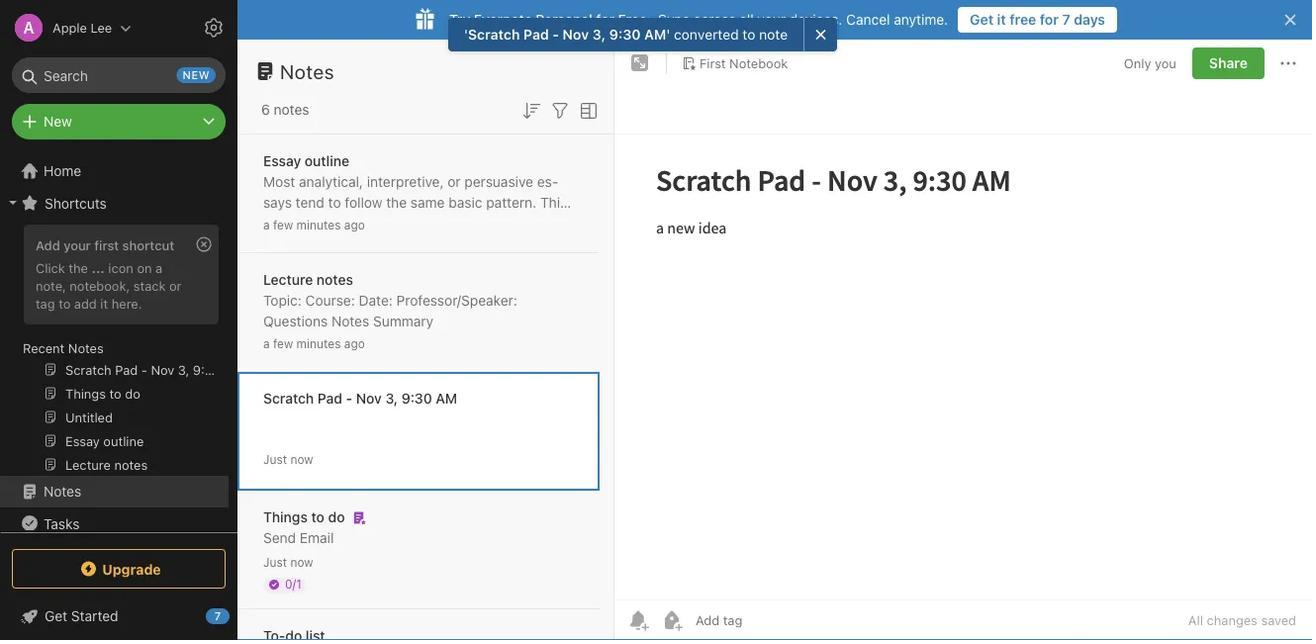 Task type: vqa. For each thing, say whether or not it's contained in the screenshot.
Notes tab
no



Task type: describe. For each thing, give the bounding box(es) containing it.
2 now from the top
[[291, 556, 313, 570]]

started
[[71, 608, 118, 625]]

for inside most analytical, interpretive, or persuasive es says tend to follow the same basic pattern. this structure should help you formulate effective outlines for most ...
[[317, 236, 335, 252]]

note list element
[[238, 40, 615, 641]]

to left do
[[311, 509, 325, 526]]

notes for 6 notes
[[274, 101, 309, 118]]

new
[[183, 69, 210, 82]]

most
[[263, 174, 295, 190]]

Add tag field
[[694, 612, 843, 629]]

0 vertical spatial pad
[[524, 26, 549, 43]]

persuasive
[[465, 174, 534, 190]]

am inside note list element
[[436, 391, 458, 407]]

es
[[537, 174, 559, 190]]

things
[[263, 509, 308, 526]]

new
[[44, 113, 72, 130]]

only
[[1125, 56, 1152, 71]]

free
[[1010, 11, 1037, 28]]

help
[[372, 215, 399, 232]]

should
[[325, 215, 368, 232]]

tasks
[[44, 516, 80, 532]]

get for get it free for 7 days
[[971, 11, 994, 28]]

1 ' from the left
[[465, 26, 469, 43]]

a few minutes ago for summary
[[263, 337, 365, 351]]

lecture
[[263, 272, 313, 288]]

6 notes
[[261, 101, 309, 118]]

lee
[[91, 20, 112, 35]]

a few minutes ago for says
[[263, 218, 365, 232]]

click to collapse image
[[230, 604, 245, 628]]

icon
[[108, 260, 134, 275]]

add a reminder image
[[627, 609, 651, 633]]

notes for lecture notes
[[317, 272, 353, 288]]

first
[[700, 56, 726, 70]]

get it free for 7 days button
[[959, 7, 1118, 33]]

converted
[[675, 26, 739, 43]]

same
[[411, 195, 445, 211]]

Sort options field
[[520, 97, 544, 123]]

you inside 'note window' element
[[1156, 56, 1177, 71]]

expand note image
[[629, 51, 653, 75]]

only you
[[1125, 56, 1177, 71]]

note window element
[[615, 40, 1313, 641]]

try
[[450, 11, 471, 28]]

this
[[541, 195, 568, 211]]

shortcut
[[122, 238, 174, 252]]

saved
[[1262, 613, 1297, 628]]

topic:
[[263, 293, 302, 309]]

icon on a note, notebook, stack or tag to add it here.
[[36, 260, 182, 311]]

interpretive,
[[367, 174, 444, 190]]

scratch pad - nov 3, 9:30 am
[[263, 391, 458, 407]]

get started
[[45, 608, 118, 625]]

personal
[[536, 11, 593, 28]]

notes inside topic: course: date: professor/speaker: questions notes summary
[[332, 313, 370, 330]]

add
[[36, 238, 60, 252]]

across
[[694, 11, 736, 28]]

nov inside note list element
[[356, 391, 382, 407]]

date:
[[359, 293, 393, 309]]

first notebook
[[700, 56, 788, 70]]

shortcuts
[[45, 195, 107, 211]]

- inside note list element
[[346, 391, 353, 407]]

your inside group
[[64, 238, 91, 252]]

7 inside help and learning task checklist "field"
[[215, 610, 221, 623]]

a for says
[[263, 218, 270, 232]]

recent notes
[[23, 341, 104, 355]]

0 vertical spatial scratch
[[469, 26, 520, 43]]

questions
[[263, 313, 328, 330]]

apple
[[52, 20, 87, 35]]

ago for says
[[344, 218, 365, 232]]

notes link
[[0, 476, 229, 508]]

1 just from the top
[[263, 453, 287, 467]]

more actions image
[[1277, 51, 1301, 75]]

0 vertical spatial 9:30
[[610, 26, 641, 43]]

try evernote personal for free: sync across all your devices. cancel anytime.
[[450, 11, 949, 28]]

to inside most analytical, interpretive, or persuasive es says tend to follow the same basic pattern. this structure should help you formulate effective outlines for most ...
[[328, 195, 341, 211]]

formulate
[[430, 215, 491, 232]]

notes up 'tasks'
[[44, 484, 81, 500]]

cancel
[[847, 11, 891, 28]]

get for get started
[[45, 608, 67, 625]]

1 now from the top
[[291, 453, 313, 467]]

evernote
[[474, 11, 532, 28]]

says
[[263, 174, 559, 211]]

Add filters field
[[549, 97, 572, 123]]

follow
[[345, 195, 383, 211]]

anytime.
[[894, 11, 949, 28]]

notes up 6 notes
[[280, 59, 335, 83]]

lecture notes
[[263, 272, 353, 288]]

share
[[1210, 55, 1249, 71]]

new search field
[[26, 57, 216, 93]]

structure
[[263, 215, 322, 232]]

effective
[[495, 215, 551, 232]]

essay
[[263, 153, 301, 169]]

tasks button
[[0, 508, 229, 540]]

you inside most analytical, interpretive, or persuasive es says tend to follow the same basic pattern. this structure should help you formulate effective outlines for most ...
[[403, 215, 426, 232]]

send email
[[263, 530, 334, 547]]

upgrade button
[[12, 550, 226, 589]]

first
[[94, 238, 119, 252]]

notebook,
[[70, 278, 130, 293]]

for for free:
[[596, 11, 615, 28]]

click the ...
[[36, 260, 105, 275]]

add
[[74, 296, 97, 311]]

analytical,
[[299, 174, 363, 190]]

email
[[300, 530, 334, 547]]

tree containing home
[[0, 155, 238, 641]]

sync
[[659, 11, 690, 28]]

to left note
[[743, 26, 756, 43]]

stack
[[134, 278, 166, 293]]



Task type: locate. For each thing, give the bounding box(es) containing it.
now up things to do
[[291, 453, 313, 467]]

1 vertical spatial or
[[169, 278, 182, 293]]

here.
[[112, 296, 142, 311]]

tag
[[36, 296, 55, 311]]

you
[[1156, 56, 1177, 71], [403, 215, 426, 232]]

3, down summary
[[386, 391, 398, 407]]

all
[[740, 11, 754, 28]]

1 horizontal spatial nov
[[563, 26, 589, 43]]

3, right personal
[[593, 26, 606, 43]]

all changes saved
[[1189, 613, 1297, 628]]

0 vertical spatial minutes
[[297, 218, 341, 232]]

0 vertical spatial few
[[273, 218, 293, 232]]

1 vertical spatial minutes
[[297, 337, 341, 351]]

home
[[44, 163, 81, 179]]

the inside group
[[69, 260, 88, 275]]

9:30
[[610, 26, 641, 43], [402, 391, 432, 407]]

0 horizontal spatial it
[[100, 296, 108, 311]]

1 horizontal spatial 3,
[[593, 26, 606, 43]]

... up "notebook," at top
[[92, 260, 105, 275]]

1 horizontal spatial the
[[386, 195, 407, 211]]

few for summary
[[273, 337, 293, 351]]

1 ago from the top
[[344, 218, 365, 232]]

2 horizontal spatial for
[[1041, 11, 1059, 28]]

tend
[[296, 195, 325, 211]]

your
[[758, 11, 786, 28], [64, 238, 91, 252]]

0 vertical spatial get
[[971, 11, 994, 28]]

0 horizontal spatial ...
[[92, 260, 105, 275]]

- right the evernote
[[553, 26, 559, 43]]

1 few from the top
[[273, 218, 293, 232]]

ago
[[344, 218, 365, 232], [344, 337, 365, 351]]

add filters image
[[549, 99, 572, 123]]

minutes
[[297, 218, 341, 232], [297, 337, 341, 351]]

1 vertical spatial get
[[45, 608, 67, 625]]

home link
[[0, 155, 238, 187]]

am down the professor/speaker:
[[436, 391, 458, 407]]

1 horizontal spatial am
[[645, 26, 667, 43]]

a up outlines at the top of page
[[263, 218, 270, 232]]

0 vertical spatial your
[[758, 11, 786, 28]]

0 vertical spatial 7
[[1063, 11, 1071, 28]]

0 horizontal spatial the
[[69, 260, 88, 275]]

get it free for 7 days
[[971, 11, 1106, 28]]

0 horizontal spatial pad
[[318, 391, 343, 407]]

ago down date: on the top of page
[[344, 337, 365, 351]]

scratch left personal
[[469, 26, 520, 43]]

0 horizontal spatial am
[[436, 391, 458, 407]]

0 vertical spatial just now
[[263, 453, 313, 467]]

1 horizontal spatial for
[[596, 11, 615, 28]]

a down questions at the left of the page
[[263, 337, 270, 351]]

most analytical, interpretive, or persuasive es says tend to follow the same basic pattern. this structure should help you formulate effective outlines for most ...
[[263, 174, 568, 252]]

0/1
[[285, 578, 302, 592]]

tree
[[0, 155, 238, 641]]

minutes down tend
[[297, 218, 341, 232]]

0 vertical spatial just
[[263, 453, 287, 467]]

0 vertical spatial it
[[998, 11, 1007, 28]]

recent
[[23, 341, 65, 355]]

0 vertical spatial or
[[448, 174, 461, 190]]

devices.
[[790, 11, 843, 28]]

group containing add your first shortcut
[[0, 219, 229, 484]]

ago up most
[[344, 218, 365, 232]]

0 horizontal spatial 7
[[215, 610, 221, 623]]

1 vertical spatial pad
[[318, 391, 343, 407]]

just now up things
[[263, 453, 313, 467]]

2 few from the top
[[273, 337, 293, 351]]

share button
[[1193, 48, 1265, 79]]

3,
[[593, 26, 606, 43], [386, 391, 398, 407]]

for right free
[[1041, 11, 1059, 28]]

get
[[971, 11, 994, 28], [45, 608, 67, 625]]

1 horizontal spatial notes
[[317, 272, 353, 288]]

changes
[[1208, 613, 1258, 628]]

0 horizontal spatial for
[[317, 236, 335, 252]]

your right all
[[758, 11, 786, 28]]

1 horizontal spatial ...
[[375, 236, 386, 252]]

the up "notebook," at top
[[69, 260, 88, 275]]

View options field
[[572, 97, 601, 123]]

- down topic: course: date: professor/speaker: questions notes summary on the left of the page
[[346, 391, 353, 407]]

0 horizontal spatial scratch
[[263, 391, 314, 407]]

just down send
[[263, 556, 287, 570]]

for left most
[[317, 236, 335, 252]]

...
[[375, 236, 386, 252], [92, 260, 105, 275]]

group
[[0, 219, 229, 484]]

0 horizontal spatial -
[[346, 391, 353, 407]]

1 vertical spatial it
[[100, 296, 108, 311]]

1 vertical spatial -
[[346, 391, 353, 407]]

1 vertical spatial your
[[64, 238, 91, 252]]

1 vertical spatial ago
[[344, 337, 365, 351]]

summary
[[373, 313, 434, 330]]

1 horizontal spatial scratch
[[469, 26, 520, 43]]

1 vertical spatial scratch
[[263, 391, 314, 407]]

it down "notebook," at top
[[100, 296, 108, 311]]

nov down summary
[[356, 391, 382, 407]]

a right "on"
[[156, 260, 163, 275]]

shortcuts button
[[0, 187, 229, 219]]

'
[[465, 26, 469, 43], [667, 26, 671, 43]]

Note Editor text field
[[615, 135, 1313, 600]]

notes right 6
[[274, 101, 309, 118]]

0 vertical spatial 3,
[[593, 26, 606, 43]]

it
[[998, 11, 1007, 28], [100, 296, 108, 311]]

a inside icon on a note, notebook, stack or tag to add it here.
[[156, 260, 163, 275]]

ago for summary
[[344, 337, 365, 351]]

notes
[[274, 101, 309, 118], [317, 272, 353, 288]]

1 horizontal spatial or
[[448, 174, 461, 190]]

settings image
[[202, 16, 226, 40]]

0 vertical spatial ...
[[375, 236, 386, 252]]

for for 7
[[1041, 11, 1059, 28]]

scratch inside note list element
[[263, 391, 314, 407]]

1 vertical spatial notes
[[317, 272, 353, 288]]

do
[[328, 509, 345, 526]]

0 vertical spatial a few minutes ago
[[263, 218, 365, 232]]

1 vertical spatial the
[[69, 260, 88, 275]]

get left the started
[[45, 608, 67, 625]]

topic: course: date: professor/speaker: questions notes summary
[[263, 293, 518, 330]]

apple lee
[[52, 20, 112, 35]]

1 vertical spatial just
[[263, 556, 287, 570]]

1 a few minutes ago from the top
[[263, 218, 365, 232]]

notes
[[280, 59, 335, 83], [332, 313, 370, 330], [68, 341, 104, 355], [44, 484, 81, 500]]

you right 'only'
[[1156, 56, 1177, 71]]

nov left free:
[[563, 26, 589, 43]]

1 vertical spatial a
[[156, 260, 163, 275]]

to right tag
[[59, 296, 71, 311]]

9:30 up expand note image
[[610, 26, 641, 43]]

1 horizontal spatial -
[[553, 26, 559, 43]]

0 horizontal spatial or
[[169, 278, 182, 293]]

to down analytical,
[[328, 195, 341, 211]]

7 left the click to collapse icon
[[215, 610, 221, 623]]

Account field
[[0, 8, 132, 48]]

9:30 down summary
[[402, 391, 432, 407]]

scratch
[[469, 26, 520, 43], [263, 391, 314, 407]]

few for says
[[273, 218, 293, 232]]

1 vertical spatial ...
[[92, 260, 105, 275]]

1 horizontal spatial '
[[667, 26, 671, 43]]

notes right recent
[[68, 341, 104, 355]]

things to do
[[263, 509, 345, 526]]

1 minutes from the top
[[297, 218, 341, 232]]

or inside most analytical, interpretive, or persuasive es says tend to follow the same basic pattern. this structure should help you formulate effective outlines for most ...
[[448, 174, 461, 190]]

Search text field
[[26, 57, 212, 93]]

Help and Learning task checklist field
[[0, 601, 238, 633]]

1 just now from the top
[[263, 453, 313, 467]]

1 horizontal spatial 9:30
[[610, 26, 641, 43]]

click
[[36, 260, 65, 275]]

note
[[760, 26, 788, 43]]

7 left days in the top of the page
[[1063, 11, 1071, 28]]

2 a few minutes ago from the top
[[263, 337, 365, 351]]

0 horizontal spatial 3,
[[386, 391, 398, 407]]

notes down course:
[[332, 313, 370, 330]]

0 horizontal spatial you
[[403, 215, 426, 232]]

essay outline
[[263, 153, 349, 169]]

to inside icon on a note, notebook, stack or tag to add it here.
[[59, 296, 71, 311]]

nov
[[563, 26, 589, 43], [356, 391, 382, 407]]

1 vertical spatial 7
[[215, 610, 221, 623]]

... down 'help' at the left of the page
[[375, 236, 386, 252]]

0 vertical spatial notes
[[274, 101, 309, 118]]

am up expand note image
[[645, 26, 667, 43]]

1 horizontal spatial pad
[[524, 26, 549, 43]]

get left free
[[971, 11, 994, 28]]

few down questions at the left of the page
[[273, 337, 293, 351]]

it left free
[[998, 11, 1007, 28]]

get inside help and learning task checklist "field"
[[45, 608, 67, 625]]

1 horizontal spatial you
[[1156, 56, 1177, 71]]

2 minutes from the top
[[297, 337, 341, 351]]

for left free:
[[596, 11, 615, 28]]

7
[[1063, 11, 1071, 28], [215, 610, 221, 623]]

all
[[1189, 613, 1204, 628]]

a for summary
[[263, 337, 270, 351]]

0 horizontal spatial '
[[465, 26, 469, 43]]

' right free:
[[667, 26, 671, 43]]

3, inside note list element
[[386, 391, 398, 407]]

0 horizontal spatial notes
[[274, 101, 309, 118]]

just now
[[263, 453, 313, 467], [263, 556, 313, 570]]

scratch down questions at the left of the page
[[263, 391, 314, 407]]

a few minutes ago down questions at the left of the page
[[263, 337, 365, 351]]

1 vertical spatial just now
[[263, 556, 313, 570]]

0 horizontal spatial your
[[64, 238, 91, 252]]

More actions field
[[1277, 48, 1301, 79]]

first notebook button
[[675, 50, 795, 77]]

2 ago from the top
[[344, 337, 365, 351]]

pad
[[524, 26, 549, 43], [318, 391, 343, 407]]

outline
[[305, 153, 349, 169]]

0 vertical spatial a
[[263, 218, 270, 232]]

7 inside get it free for 7 days button
[[1063, 11, 1071, 28]]

0 vertical spatial now
[[291, 453, 313, 467]]

or right the stack
[[169, 278, 182, 293]]

outlines
[[263, 236, 314, 252]]

minutes for says
[[297, 218, 341, 232]]

0 vertical spatial nov
[[563, 26, 589, 43]]

0 horizontal spatial nov
[[356, 391, 382, 407]]

the inside most analytical, interpretive, or persuasive es says tend to follow the same basic pattern. this structure should help you formulate effective outlines for most ...
[[386, 195, 407, 211]]

pattern.
[[486, 195, 537, 211]]

9:30 inside note list element
[[402, 391, 432, 407]]

2 just now from the top
[[263, 556, 313, 570]]

0 vertical spatial the
[[386, 195, 407, 211]]

2 vertical spatial a
[[263, 337, 270, 351]]

just now up the 0/1
[[263, 556, 313, 570]]

or inside icon on a note, notebook, stack or tag to add it here.
[[169, 278, 182, 293]]

0 vertical spatial -
[[553, 26, 559, 43]]

1 vertical spatial am
[[436, 391, 458, 407]]

1 horizontal spatial it
[[998, 11, 1007, 28]]

most
[[339, 236, 371, 252]]

notes up course:
[[317, 272, 353, 288]]

minutes for summary
[[297, 337, 341, 351]]

pad inside note list element
[[318, 391, 343, 407]]

note,
[[36, 278, 66, 293]]

2 just from the top
[[263, 556, 287, 570]]

1 vertical spatial 9:30
[[402, 391, 432, 407]]

0 vertical spatial am
[[645, 26, 667, 43]]

1 vertical spatial few
[[273, 337, 293, 351]]

1 horizontal spatial 7
[[1063, 11, 1071, 28]]

add your first shortcut
[[36, 238, 174, 252]]

it inside icon on a note, notebook, stack or tag to add it here.
[[100, 296, 108, 311]]

minutes down questions at the left of the page
[[297, 337, 341, 351]]

notebook
[[730, 56, 788, 70]]

1 vertical spatial you
[[403, 215, 426, 232]]

days
[[1075, 11, 1106, 28]]

for inside get it free for 7 days button
[[1041, 11, 1059, 28]]

0 horizontal spatial get
[[45, 608, 67, 625]]

1 vertical spatial a few minutes ago
[[263, 337, 365, 351]]

new button
[[12, 104, 226, 140]]

on
[[137, 260, 152, 275]]

0 horizontal spatial 9:30
[[402, 391, 432, 407]]

1 horizontal spatial get
[[971, 11, 994, 28]]

free:
[[619, 11, 652, 28]]

a few minutes ago down tend
[[263, 218, 365, 232]]

upgrade
[[102, 561, 161, 578]]

the down interpretive,
[[386, 195, 407, 211]]

6
[[261, 101, 270, 118]]

it inside get it free for 7 days button
[[998, 11, 1007, 28]]

1 horizontal spatial your
[[758, 11, 786, 28]]

just up things
[[263, 453, 287, 467]]

or up basic
[[448, 174, 461, 190]]

0 vertical spatial you
[[1156, 56, 1177, 71]]

pad up the sort options field
[[524, 26, 549, 43]]

now up the 0/1
[[291, 556, 313, 570]]

' left the evernote
[[465, 26, 469, 43]]

... inside most analytical, interpretive, or persuasive es says tend to follow the same basic pattern. this structure should help you formulate effective outlines for most ...
[[375, 236, 386, 252]]

get inside button
[[971, 11, 994, 28]]

1 vertical spatial nov
[[356, 391, 382, 407]]

you down "same"
[[403, 215, 426, 232]]

0 vertical spatial ago
[[344, 218, 365, 232]]

to
[[743, 26, 756, 43], [328, 195, 341, 211], [59, 296, 71, 311], [311, 509, 325, 526]]

your up 'click the ...' on the top left
[[64, 238, 91, 252]]

1 vertical spatial now
[[291, 556, 313, 570]]

few up outlines at the top of page
[[273, 218, 293, 232]]

a
[[263, 218, 270, 232], [156, 260, 163, 275], [263, 337, 270, 351]]

add tag image
[[660, 609, 684, 633]]

course:
[[306, 293, 355, 309]]

basic
[[449, 195, 483, 211]]

professor/speaker:
[[397, 293, 518, 309]]

1 vertical spatial 3,
[[386, 391, 398, 407]]

now
[[291, 453, 313, 467], [291, 556, 313, 570]]

2 ' from the left
[[667, 26, 671, 43]]

am
[[645, 26, 667, 43], [436, 391, 458, 407]]

pad down questions at the left of the page
[[318, 391, 343, 407]]



